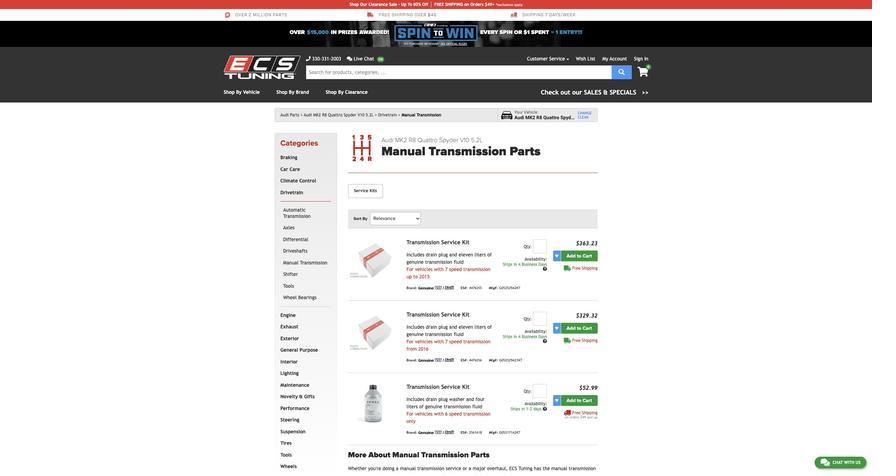 Task type: describe. For each thing, give the bounding box(es) containing it.
free down the shop our clearance sale - up to 80% off
[[379, 13, 390, 18]]

liters inside includes drain plug washer and four liters of genuine transmission fluid for vehicles with 6 speed transmission only
[[407, 404, 418, 410]]

to for $329.32
[[577, 326, 581, 332]]

vehicles for $329.32
[[415, 339, 433, 345]]

=
[[551, 29, 554, 36]]

service for $52.99
[[441, 384, 461, 391]]

with inside "includes drain plug and eleven liters of genuine transmission fluid for vehicles with 7 speed transmission up to 2015"
[[434, 267, 444, 272]]

mfg#: for $363.23
[[489, 287, 498, 291]]

vehicles inside includes drain plug washer and four liters of genuine transmission fluid for vehicles with 6 speed transmission only
[[415, 412, 433, 417]]

audi mk2 r8 quattro spyder v10 5.2l link
[[304, 113, 377, 118]]

free down $329.32
[[572, 339, 581, 344]]

0 vertical spatial manual transmission
[[402, 113, 441, 118]]

automatic transmission link
[[282, 205, 330, 223]]

by for brand
[[289, 89, 294, 95]]

5.2l inside your vehicle audi mk2 r8 quattro spyder v10 5.2l
[[586, 115, 596, 120]]

plug for $52.99
[[439, 397, 448, 403]]

every
[[480, 29, 498, 36]]

add to cart for $363.23
[[567, 253, 592, 259]]

shop for shop by vehicle
[[224, 89, 235, 95]]

mfg#: for $52.99
[[489, 432, 498, 435]]

r8 for audi mk2 r8 quattro spyder v10 5.2l
[[322, 113, 327, 118]]

brand: for $329.32
[[407, 359, 417, 363]]

prizes
[[338, 29, 357, 36]]

about
[[368, 451, 390, 460]]

need.
[[465, 474, 478, 475]]

the
[[543, 467, 550, 472]]

mfg#: g052529a2kt
[[489, 287, 520, 291]]

live chat link
[[347, 55, 384, 63]]

engine
[[280, 313, 296, 318]]

over 2 million parts link
[[224, 12, 287, 18]]

add to cart button for $329.32
[[561, 323, 598, 334]]

0 horizontal spatial 2
[[249, 13, 252, 18]]

2016
[[418, 347, 429, 352]]

climate
[[280, 178, 298, 184]]

shifter
[[283, 272, 298, 278]]

with inside includes drain plug and eleven liters of genuine transmission fluid for vehicles with 7 speed transmission from 2016
[[434, 339, 444, 345]]

cart for $363.23
[[583, 253, 592, 259]]

and inside the whether you're doing a manual transmission service or a major overhaul, ecs tuning has the manual transmission parts, transmission seals, and transmission fluids you need. get original equipment transmission parts or name
[[405, 474, 413, 475]]

service left kits
[[354, 189, 368, 194]]

up inside free shipping on orders $49 and up
[[594, 416, 598, 420]]

manual inside drivetrain subcategories element
[[283, 260, 299, 266]]

thumbnail image image for $363.23
[[348, 240, 401, 279]]

business for $329.32
[[522, 335, 537, 340]]

0 horizontal spatial parts
[[273, 13, 287, 18]]

climate control link
[[279, 176, 330, 187]]

ships in 1-2 days
[[511, 407, 543, 412]]

ships in 4 business days for $363.23
[[503, 262, 547, 267]]

in for $329.32
[[514, 335, 517, 340]]

1-
[[526, 407, 530, 412]]

for for $363.23
[[407, 267, 414, 272]]

drain for $52.99
[[426, 397, 437, 403]]

add to cart for $52.99
[[567, 398, 592, 404]]

free ship ping on orders $49+ *exclusions apply
[[434, 2, 523, 7]]

spyder inside your vehicle audi mk2 r8 quattro spyder v10 5.2l
[[560, 115, 575, 120]]

quattro for audi mk2 r8 quattro spyder v10 5.2l manual transmission parts
[[418, 136, 438, 144]]

mfg#: g052171a2kt
[[489, 432, 520, 435]]

es#: 4476256
[[461, 359, 482, 363]]

cart for $329.32
[[583, 326, 592, 332]]

fluid for $363.23
[[454, 260, 464, 265]]

ships for $52.99
[[511, 407, 520, 412]]

chat with us link
[[815, 457, 867, 469]]

330-331-2003
[[312, 56, 341, 62]]

fluid for $329.32
[[454, 332, 464, 338]]

you're
[[368, 467, 381, 472]]

0 horizontal spatial on
[[464, 2, 469, 7]]

in left prizes
[[331, 29, 337, 36]]

to for $52.99
[[577, 398, 581, 404]]

axles link
[[282, 223, 330, 234]]

tires link
[[279, 438, 330, 450]]

maintenance link
[[279, 380, 330, 392]]

in
[[644, 56, 648, 62]]

shop by clearance link
[[326, 89, 368, 95]]

your vehicle audi mk2 r8 quattro spyder v10 5.2l
[[514, 110, 596, 120]]

80%
[[413, 2, 421, 7]]

wish list
[[576, 56, 595, 62]]

es#: 2561618
[[461, 432, 482, 435]]

on inside free shipping on orders $49 and up
[[565, 416, 569, 420]]

330-
[[312, 56, 322, 62]]

tires
[[280, 441, 292, 447]]

shipping down $329.32
[[582, 339, 598, 344]]

0 horizontal spatial $49
[[428, 13, 437, 18]]

audi parts link
[[280, 113, 303, 118]]

whether
[[348, 467, 367, 472]]

ecs tuning 'spin to win' contest logo image
[[395, 24, 478, 41]]

by right sort
[[362, 216, 367, 221]]

kit for $329.32
[[462, 312, 469, 318]]

general purpose link
[[279, 345, 330, 357]]

0 horizontal spatial or
[[463, 467, 467, 472]]

v10 for audi mk2 r8 quattro spyder v10 5.2l
[[358, 113, 364, 118]]

suspension
[[280, 430, 306, 435]]

bearings
[[298, 295, 317, 301]]

shipping inside shipping 7 days/week 'link'
[[522, 13, 544, 18]]

of for $363.23
[[487, 252, 492, 258]]

over $15,000 in prizes
[[290, 29, 357, 36]]

0 horizontal spatial parts
[[290, 113, 299, 118]]

0 horizontal spatial drivetrain link
[[279, 187, 330, 199]]

sort by
[[354, 216, 367, 221]]

over
[[415, 13, 427, 18]]

ecs tuning image
[[224, 56, 300, 79]]

fluid inside includes drain plug washer and four liters of genuine transmission fluid for vehicles with 6 speed transmission only
[[472, 404, 482, 410]]

question circle image
[[543, 340, 547, 344]]

-
[[398, 2, 400, 7]]

you
[[456, 474, 464, 475]]

see
[[441, 42, 446, 46]]

2 horizontal spatial or
[[572, 474, 577, 475]]

shipping down $363.23
[[582, 266, 598, 271]]

r8 for audi mk2 r8 quattro spyder v10 5.2l manual transmission parts
[[409, 136, 416, 144]]

service for $363.23
[[441, 239, 461, 246]]

days for $329.32
[[539, 335, 547, 340]]

service for $329.32
[[441, 312, 461, 318]]

shipping
[[392, 13, 413, 18]]

ships for $363.23
[[503, 262, 512, 267]]

sales & specials
[[584, 89, 636, 96]]

includes drain plug and eleven liters of genuine transmission fluid for vehicles with 7 speed transmission from 2016
[[407, 325, 492, 352]]

service kits
[[354, 189, 377, 194]]

genuine for $329.32
[[407, 332, 424, 338]]

es#: for $52.99
[[461, 432, 468, 435]]

eleven for $363.23
[[459, 252, 473, 258]]

over for over $15,000 in prizes
[[290, 29, 305, 36]]

r8 inside your vehicle audi mk2 r8 quattro spyder v10 5.2l
[[536, 115, 542, 120]]

1 horizontal spatial drivetrain
[[378, 113, 397, 118]]

over 2 million parts
[[236, 13, 287, 18]]

1 vertical spatial tools link
[[279, 450, 330, 462]]

speed for $329.32
[[449, 339, 462, 345]]

plug for $363.23
[[439, 252, 448, 258]]

add to wish list image for $52.99
[[555, 399, 559, 403]]

2 a from the left
[[469, 467, 471, 472]]

by for vehicle
[[236, 89, 242, 95]]

transmission service kit for $52.99
[[407, 384, 469, 391]]

washer
[[449, 397, 465, 403]]

spyder for audi mk2 r8 quattro spyder v10 5.2l
[[344, 113, 356, 118]]

shopping cart image
[[637, 67, 648, 77]]

apply
[[514, 3, 523, 6]]

shop by clearance
[[326, 89, 368, 95]]

account
[[610, 56, 627, 62]]

ships in 4 business days for $329.32
[[503, 335, 547, 340]]

categories
[[280, 139, 318, 148]]

shop by brand
[[276, 89, 309, 95]]

liters for $329.32
[[475, 325, 486, 330]]

0 vertical spatial tools link
[[282, 281, 330, 293]]

add to cart button for $363.23
[[561, 251, 598, 262]]

change clear
[[578, 111, 592, 119]]

shop our clearance sale - up to 80% off link
[[349, 1, 431, 8]]

brand
[[296, 89, 309, 95]]

qty: for $52.99
[[524, 389, 532, 394]]

live chat
[[354, 56, 374, 62]]

7 inside 'link'
[[545, 13, 548, 18]]

6
[[445, 412, 448, 417]]

to for $363.23
[[577, 253, 581, 259]]

my
[[602, 56, 608, 62]]

shipping inside free shipping on orders $49 and up
[[582, 411, 598, 416]]

1 horizontal spatial or
[[514, 29, 522, 36]]

qty: for $329.32
[[524, 317, 532, 322]]

availability: for $329.32
[[525, 330, 547, 334]]

exhaust
[[280, 325, 298, 330]]

and inside "includes drain plug and eleven liters of genuine transmission fluid for vehicles with 7 speed transmission up to 2015"
[[449, 252, 457, 258]]

shipping 7 days/week link
[[511, 12, 576, 18]]

0 horizontal spatial vehicle
[[243, 89, 260, 95]]

performance
[[280, 406, 310, 412]]

comments image
[[821, 459, 830, 467]]

question circle image for $363.23
[[543, 267, 547, 272]]

car
[[280, 167, 288, 172]]

kits
[[370, 189, 377, 194]]

includes drain plug and eleven liters of genuine transmission fluid for vehicles with 7 speed transmission up to 2015
[[407, 252, 492, 280]]

with inside chat with us link
[[844, 461, 854, 466]]

parts,
[[348, 474, 361, 475]]

mfg#: g052529a21kt
[[489, 359, 522, 363]]

wheels
[[280, 465, 297, 470]]

audi inside your vehicle audi mk2 r8 quattro spyder v10 5.2l
[[514, 115, 524, 120]]

in for $363.23
[[514, 262, 517, 267]]

1 vertical spatial tools
[[280, 453, 292, 458]]

4476256
[[469, 359, 482, 363]]

2003
[[331, 56, 341, 62]]

*exclusions apply link
[[496, 2, 523, 7]]

customer
[[527, 56, 548, 62]]

category navigation element
[[275, 133, 337, 475]]

shop by vehicle link
[[224, 89, 260, 95]]

& for novelty
[[299, 395, 303, 400]]

$52.99
[[579, 385, 598, 392]]

four
[[476, 397, 485, 403]]

days
[[533, 407, 542, 412]]

maintenance
[[280, 383, 309, 388]]

ecs
[[509, 467, 517, 472]]

& for sales
[[603, 89, 608, 96]]

original
[[489, 474, 505, 475]]

for inside includes drain plug washer and four liters of genuine transmission fluid for vehicles with 6 speed transmission only
[[407, 412, 414, 417]]

purchase
[[409, 42, 423, 46]]

7 for $329.32
[[445, 339, 448, 345]]

novelty
[[280, 395, 298, 400]]

every spin or $1 spent = 1 entry!!!
[[480, 29, 582, 36]]

wheel bearings
[[283, 295, 317, 301]]

rules
[[459, 42, 467, 46]]



Task type: locate. For each thing, give the bounding box(es) containing it.
tools link up wheels
[[279, 450, 330, 462]]

1 days from the top
[[539, 262, 547, 267]]

0 vertical spatial add to cart
[[567, 253, 592, 259]]

1
[[555, 29, 558, 36]]

1 es#: from the top
[[461, 287, 468, 291]]

1 qty: from the top
[[524, 245, 532, 250]]

vehicle inside your vehicle audi mk2 r8 quattro spyder v10 5.2l
[[524, 110, 537, 115]]

by up audi mk2 r8 quattro spyder v10 5.2l link
[[338, 89, 344, 95]]

0 vertical spatial brand:
[[407, 287, 417, 291]]

up
[[401, 2, 406, 7]]

add to wish list image
[[555, 327, 559, 330]]

transmission service kit link for $52.99
[[407, 384, 469, 391]]

no purchase necessary. see official rules .
[[405, 42, 468, 46]]

1 horizontal spatial drivetrain link
[[378, 113, 400, 118]]

1 free shipping from the top
[[572, 266, 598, 271]]

of
[[487, 252, 492, 258], [487, 325, 492, 330], [419, 404, 424, 410]]

shipping 7 days/week
[[522, 13, 576, 18]]

genuine volkswagen audi - corporate logo image down 2015
[[419, 286, 454, 290]]

thumbnail image image
[[348, 240, 401, 279], [348, 312, 401, 352]]

includes drain plug washer and four liters of genuine transmission fluid for vehicles with 6 speed transmission only
[[407, 397, 490, 425]]

& right sales
[[603, 89, 608, 96]]

1 vertical spatial 2
[[530, 407, 532, 412]]

2 ships in 4 business days from the top
[[503, 335, 547, 340]]

of inside includes drain plug and eleven liters of genuine transmission fluid for vehicles with 7 speed transmission from 2016
[[487, 325, 492, 330]]

es#2561618 - g052171a2kt - transmission service kit - includes drain plug washer and four liters of genuine transmission fluid - genuine volkswagen audi - audi image
[[348, 385, 401, 424]]

2 vertical spatial genuine
[[425, 404, 442, 410]]

shipping right orders
[[582, 411, 598, 416]]

sale
[[389, 2, 397, 7]]

1 includes from the top
[[407, 252, 424, 258]]

0 vertical spatial liters
[[475, 252, 486, 258]]

1 vertical spatial liters
[[475, 325, 486, 330]]

add to cart button down $363.23
[[561, 251, 598, 262]]

1 vertical spatial chat
[[833, 461, 843, 466]]

0 vertical spatial plug
[[439, 252, 448, 258]]

car care link
[[279, 164, 330, 176]]

to inside "includes drain plug and eleven liters of genuine transmission fluid for vehicles with 7 speed transmission up to 2015"
[[413, 274, 418, 280]]

0 vertical spatial days
[[539, 262, 547, 267]]

3 transmission service kit from the top
[[407, 384, 469, 391]]

1 horizontal spatial parts
[[471, 451, 490, 460]]

includes for $52.99
[[407, 397, 424, 403]]

shop for shop by brand
[[276, 89, 287, 95]]

tuning
[[519, 467, 533, 472]]

audi for audi mk2 r8 quattro spyder v10 5.2l manual transmission parts
[[381, 136, 394, 144]]

2 vertical spatial fluid
[[472, 404, 482, 410]]

2 manual from the left
[[551, 467, 567, 472]]

transmission service kit for $363.23
[[407, 239, 469, 246]]

$1
[[524, 29, 530, 36]]

service up "includes drain plug and eleven liters of genuine transmission fluid for vehicles with 7 speed transmission up to 2015" at the bottom of the page
[[441, 239, 461, 246]]

1 horizontal spatial quattro
[[418, 136, 438, 144]]

free
[[434, 2, 444, 7]]

4 for $329.32
[[518, 335, 521, 340]]

speed inside includes drain plug and eleven liters of genuine transmission fluid for vehicles with 7 speed transmission from 2016
[[449, 339, 462, 345]]

1 vertical spatial fluid
[[454, 332, 464, 338]]

to
[[577, 253, 581, 259], [413, 274, 418, 280], [577, 326, 581, 332], [577, 398, 581, 404]]

ships up mfg#: g052529a21kt
[[503, 335, 512, 340]]

quattro inside your vehicle audi mk2 r8 quattro spyder v10 5.2l
[[543, 115, 559, 120]]

and inside includes drain plug and eleven liters of genuine transmission fluid for vehicles with 7 speed transmission from 2016
[[449, 325, 457, 330]]

by left brand
[[289, 89, 294, 95]]

2 question circle image from the top
[[543, 408, 547, 412]]

shop for shop our clearance sale - up to 80% off
[[349, 2, 359, 7]]

interior
[[280, 360, 298, 365]]

chat with us
[[833, 461, 861, 466]]

3 availability: from the top
[[525, 402, 547, 407]]

1 eleven from the top
[[459, 252, 473, 258]]

& left gifts
[[299, 395, 303, 400]]

for inside "includes drain plug and eleven liters of genuine transmission fluid for vehicles with 7 speed transmission up to 2015"
[[407, 267, 414, 272]]

2 availability: from the top
[[525, 330, 547, 334]]

free down $363.23
[[572, 266, 581, 271]]

2 left million
[[249, 13, 252, 18]]

330-331-2003 link
[[306, 55, 341, 63]]

2 horizontal spatial v10
[[577, 115, 585, 120]]

add to cart button up free shipping on orders $49 and up
[[561, 396, 598, 407]]

change
[[578, 111, 592, 115]]

2 kit from the top
[[462, 312, 469, 318]]

2 vertical spatial availability:
[[525, 402, 547, 407]]

manual up seals,
[[400, 467, 416, 472]]

1 vertical spatial up
[[594, 416, 598, 420]]

service
[[446, 467, 461, 472]]

up left 2015
[[407, 274, 412, 280]]

1 horizontal spatial r8
[[409, 136, 416, 144]]

add to cart button down $329.32
[[561, 323, 598, 334]]

2 vertical spatial ships
[[511, 407, 520, 412]]

1 vertical spatial of
[[487, 325, 492, 330]]

r8 inside audi mk2 r8 quattro spyder v10 5.2l manual transmission parts
[[409, 136, 416, 144]]

2 vertical spatial qty:
[[524, 389, 532, 394]]

add for $363.23
[[567, 253, 576, 259]]

drain inside includes drain plug and eleven liters of genuine transmission fluid for vehicles with 7 speed transmission from 2016
[[426, 325, 437, 330]]

2 vertical spatial es#:
[[461, 432, 468, 435]]

0 horizontal spatial clearance
[[345, 89, 368, 95]]

3 for from the top
[[407, 412, 414, 417]]

driveshafts
[[283, 249, 307, 254]]

over left million
[[236, 13, 247, 18]]

0 horizontal spatial drivetrain
[[280, 190, 303, 196]]

4 up g052529a21kt
[[518, 335, 521, 340]]

2 business from the top
[[522, 335, 537, 340]]

lighting
[[280, 371, 299, 377]]

1 horizontal spatial on
[[565, 416, 569, 420]]

manual inside audi mk2 r8 quattro spyder v10 5.2l manual transmission parts
[[381, 144, 425, 159]]

2 drain from the top
[[426, 325, 437, 330]]

chat right live
[[364, 56, 374, 62]]

of inside "includes drain plug and eleven liters of genuine transmission fluid for vehicles with 7 speed transmission up to 2015"
[[487, 252, 492, 258]]

2 es#: from the top
[[461, 359, 468, 363]]

transmission inside audi mk2 r8 quattro spyder v10 5.2l manual transmission parts
[[429, 144, 507, 159]]

manual right the
[[551, 467, 567, 472]]

1 drain from the top
[[426, 252, 437, 258]]

audi
[[280, 113, 289, 118], [304, 113, 312, 118], [514, 115, 524, 120], [381, 136, 394, 144]]

2 for from the top
[[407, 339, 414, 345]]

kit up 'washer'
[[462, 384, 469, 391]]

0 vertical spatial availability:
[[525, 257, 547, 262]]

2 qty: from the top
[[524, 317, 532, 322]]

3 genuine volkswagen audi - corporate logo image from the top
[[419, 431, 454, 435]]

0 vertical spatial vehicle
[[243, 89, 260, 95]]

2 mfg#: from the top
[[489, 359, 498, 363]]

1 brand: from the top
[[407, 287, 417, 291]]

add to cart up free shipping on orders $49 and up
[[567, 398, 592, 404]]

mk2 for audi mk2 r8 quattro spyder v10 5.2l manual transmission parts
[[395, 136, 407, 144]]

7 inside "includes drain plug and eleven liters of genuine transmission fluid for vehicles with 7 speed transmission up to 2015"
[[445, 267, 448, 272]]

clearance inside "link"
[[369, 2, 388, 7]]

spyder for audi mk2 r8 quattro spyder v10 5.2l manual transmission parts
[[439, 136, 458, 144]]

exhaust link
[[279, 322, 330, 333]]

eleven up es#: 4476256 in the right bottom of the page
[[459, 325, 473, 330]]

1 availability: from the top
[[525, 257, 547, 262]]

1 vehicles from the top
[[415, 267, 433, 272]]

liters up "4476256"
[[475, 325, 486, 330]]

shop
[[349, 2, 359, 7], [224, 89, 235, 95], [276, 89, 287, 95], [326, 89, 337, 95]]

on left orders
[[565, 416, 569, 420]]

$49 inside free shipping on orders $49 and up
[[581, 416, 586, 420]]

a up need.
[[469, 467, 471, 472]]

3 mfg#: from the top
[[489, 432, 498, 435]]

up right orders
[[594, 416, 598, 420]]

and inside free shipping on orders $49 and up
[[587, 416, 593, 420]]

liters up only
[[407, 404, 418, 410]]

spyder inside audi mk2 r8 quattro spyder v10 5.2l manual transmission parts
[[439, 136, 458, 144]]

3 speed from the top
[[449, 412, 462, 417]]

genuine inside includes drain plug washer and four liters of genuine transmission fluid for vehicles with 6 speed transmission only
[[425, 404, 442, 410]]

3 drain from the top
[[426, 397, 437, 403]]

1 vertical spatial drivetrain
[[280, 190, 303, 196]]

speed up es#: 4476256 in the right bottom of the page
[[449, 339, 462, 345]]

shop inside "link"
[[349, 2, 359, 7]]

for for $329.32
[[407, 339, 414, 345]]

2015
[[419, 274, 430, 280]]

free shipping down $363.23
[[572, 266, 598, 271]]

live
[[354, 56, 363, 62]]

1 transmission service kit link from the top
[[407, 239, 469, 246]]

transmission service kit link for $329.32
[[407, 312, 469, 318]]

drivetrain inside category navigation element
[[280, 190, 303, 196]]

0 link
[[632, 64, 651, 78]]

fluid inside includes drain plug and eleven liters of genuine transmission fluid for vehicles with 7 speed transmission from 2016
[[454, 332, 464, 338]]

parts inside the whether you're doing a manual transmission service or a major overhaul, ecs tuning has the manual transmission parts, transmission seals, and transmission fluids you need. get original equipment transmission parts or name
[[560, 474, 571, 475]]

2 horizontal spatial spyder
[[560, 115, 575, 120]]

1 vertical spatial availability:
[[525, 330, 547, 334]]

1 thumbnail image image from the top
[[348, 240, 401, 279]]

1 vertical spatial &
[[299, 395, 303, 400]]

vehicles inside includes drain plug and eleven liters of genuine transmission fluid for vehicles with 7 speed transmission from 2016
[[415, 339, 433, 345]]

mfg#:
[[489, 287, 498, 291], [489, 359, 498, 363], [489, 432, 498, 435]]

1 vertical spatial add to cart
[[567, 326, 592, 332]]

add to cart button for $52.99
[[561, 396, 598, 407]]

es#: for $329.32
[[461, 359, 468, 363]]

shop for shop by clearance
[[326, 89, 337, 95]]

2 vertical spatial liters
[[407, 404, 418, 410]]

mfg#: for $329.32
[[489, 359, 498, 363]]

audi inside audi mk2 r8 quattro spyder v10 5.2l manual transmission parts
[[381, 136, 394, 144]]

availability: for $52.99
[[525, 402, 547, 407]]

liters for $363.23
[[475, 252, 486, 258]]

0 vertical spatial kit
[[462, 239, 469, 246]]

2 vertical spatial transmission service kit
[[407, 384, 469, 391]]

thumbnail image image for $329.32
[[348, 312, 401, 352]]

by down ecs tuning image
[[236, 89, 242, 95]]

1 vertical spatial es#:
[[461, 359, 468, 363]]

cart down $329.32
[[583, 326, 592, 332]]

1 speed from the top
[[449, 267, 462, 272]]

drain inside "includes drain plug and eleven liters of genuine transmission fluid for vehicles with 7 speed transmission up to 2015"
[[426, 252, 437, 258]]

1 vertical spatial transmission service kit
[[407, 312, 469, 318]]

add for $52.99
[[567, 398, 576, 404]]

transmission service kit up "includes drain plug and eleven liters of genuine transmission fluid for vehicles with 7 speed transmission up to 2015" at the bottom of the page
[[407, 239, 469, 246]]

2 transmission service kit link from the top
[[407, 312, 469, 318]]

includes up 2015
[[407, 252, 424, 258]]

1 question circle image from the top
[[543, 267, 547, 272]]

drivetrain link
[[378, 113, 400, 118], [279, 187, 330, 199]]

0 vertical spatial on
[[464, 2, 469, 7]]

1 vertical spatial days
[[539, 335, 547, 340]]

5.2l for audi mk2 r8 quattro spyder v10 5.2l manual transmission parts
[[471, 136, 483, 144]]

& inside category navigation element
[[299, 395, 303, 400]]

speed inside includes drain plug washer and four liters of genuine transmission fluid for vehicles with 6 speed transmission only
[[449, 412, 462, 417]]

1 cart from the top
[[583, 253, 592, 259]]

question circle image for $52.99
[[543, 408, 547, 412]]

v10
[[358, 113, 364, 118], [577, 115, 585, 120], [460, 136, 469, 144]]

0 vertical spatial transmission service kit link
[[407, 239, 469, 246]]

mfg#: left g052529a2kt
[[489, 287, 498, 291]]

includes inside includes drain plug and eleven liters of genuine transmission fluid for vehicles with 7 speed transmission from 2016
[[407, 325, 424, 330]]

2 horizontal spatial r8
[[536, 115, 542, 120]]

in up g052529a21kt
[[514, 335, 517, 340]]

transmission service kit for $329.32
[[407, 312, 469, 318]]

0 vertical spatial 2
[[249, 13, 252, 18]]

3 kit from the top
[[462, 384, 469, 391]]

1 add to wish list image from the top
[[555, 255, 559, 258]]

up inside "includes drain plug and eleven liters of genuine transmission fluid for vehicles with 7 speed transmission up to 2015"
[[407, 274, 412, 280]]

over left $15,000
[[290, 29, 305, 36]]

fluids
[[443, 474, 455, 475]]

es#: left 4476255
[[461, 287, 468, 291]]

in left '1-'
[[521, 407, 525, 412]]

2 vehicles from the top
[[415, 339, 433, 345]]

2 eleven from the top
[[459, 325, 473, 330]]

1 add to cart from the top
[[567, 253, 592, 259]]

plug inside includes drain plug and eleven liters of genuine transmission fluid for vehicles with 7 speed transmission from 2016
[[439, 325, 448, 330]]

kit up "includes drain plug and eleven liters of genuine transmission fluid for vehicles with 7 speed transmission up to 2015" at the bottom of the page
[[462, 239, 469, 246]]

to down $329.32
[[577, 326, 581, 332]]

2 days from the top
[[539, 335, 547, 340]]

1 horizontal spatial spyder
[[439, 136, 458, 144]]

only
[[407, 419, 416, 425]]

engine link
[[279, 310, 330, 322]]

comments image
[[347, 56, 352, 61]]

0 vertical spatial parts
[[273, 13, 287, 18]]

climate control
[[280, 178, 316, 184]]

quattro inside audi mk2 r8 quattro spyder v10 5.2l manual transmission parts
[[418, 136, 438, 144]]

2 add to cart button from the top
[[561, 323, 598, 334]]

phone image
[[306, 56, 311, 61]]

drain up 2015
[[426, 252, 437, 258]]

with inside includes drain plug washer and four liters of genuine transmission fluid for vehicles with 6 speed transmission only
[[434, 412, 444, 417]]

1 vertical spatial transmission service kit link
[[407, 312, 469, 318]]

add to wish list image
[[555, 255, 559, 258], [555, 399, 559, 403]]

2 horizontal spatial quattro
[[543, 115, 559, 120]]

ships in 4 business days up question circle image
[[503, 335, 547, 340]]

0 vertical spatial speed
[[449, 267, 462, 272]]

kit down 'es#: 4476255'
[[462, 312, 469, 318]]

3 includes from the top
[[407, 397, 424, 403]]

us
[[856, 461, 861, 466]]

service up 'washer'
[[441, 384, 461, 391]]

1 horizontal spatial v10
[[460, 136, 469, 144]]

liters inside "includes drain plug and eleven liters of genuine transmission fluid for vehicles with 7 speed transmission up to 2015"
[[475, 252, 486, 258]]

2 plug from the top
[[439, 325, 448, 330]]

2561618
[[469, 432, 482, 435]]

1 vertical spatial free shipping
[[572, 339, 598, 344]]

3 cart from the top
[[583, 398, 592, 404]]

0 horizontal spatial &
[[299, 395, 303, 400]]

1 vertical spatial speed
[[449, 339, 462, 345]]

2 add to cart from the top
[[567, 326, 592, 332]]

3 vehicles from the top
[[415, 412, 433, 417]]

0 vertical spatial drivetrain
[[378, 113, 397, 118]]

2 cart from the top
[[583, 326, 592, 332]]

v10 inside audi mk2 r8 quattro spyder v10 5.2l manual transmission parts
[[460, 136, 469, 144]]

availability: for $363.23
[[525, 257, 547, 262]]

vehicles inside "includes drain plug and eleven liters of genuine transmission fluid for vehicles with 7 speed transmission up to 2015"
[[415, 267, 433, 272]]

2 vertical spatial add to cart
[[567, 398, 592, 404]]

vehicles for $363.23
[[415, 267, 433, 272]]

transmission
[[425, 260, 452, 265], [463, 267, 490, 272], [425, 332, 452, 338], [463, 339, 490, 345], [444, 404, 471, 410], [463, 412, 490, 417], [417, 467, 444, 472], [569, 467, 596, 472], [362, 474, 389, 475], [414, 474, 441, 475], [531, 474, 558, 475]]

service right 'customer'
[[549, 56, 565, 62]]

1 manual from the left
[[400, 467, 416, 472]]

drivetrain subcategories element
[[280, 202, 331, 307]]

doing
[[383, 467, 394, 472]]

0 vertical spatial add to wish list image
[[555, 255, 559, 258]]

shop our clearance sale - up to 80% off
[[349, 2, 428, 7]]

tools up wheel
[[283, 284, 294, 289]]

1 4 from the top
[[518, 262, 521, 267]]

exterior
[[280, 336, 299, 342]]

mfg#: left g052171a2kt at right bottom
[[489, 432, 498, 435]]

by for clearance
[[338, 89, 344, 95]]

2 brand: from the top
[[407, 359, 417, 363]]

parts inside audi mk2 r8 quattro spyder v10 5.2l manual transmission parts
[[510, 144, 541, 159]]

kit for $52.99
[[462, 384, 469, 391]]

days for $363.23
[[539, 262, 547, 267]]

1 vertical spatial question circle image
[[543, 408, 547, 412]]

fluid up es#: 4476256 in the right bottom of the page
[[454, 332, 464, 338]]

mk2 inside your vehicle audi mk2 r8 quattro spyder v10 5.2l
[[525, 115, 535, 120]]

0 horizontal spatial up
[[407, 274, 412, 280]]

es#: for $363.23
[[461, 287, 468, 291]]

$49+
[[485, 2, 495, 7]]

1 horizontal spatial over
[[290, 29, 305, 36]]

drain inside includes drain plug washer and four liters of genuine transmission fluid for vehicles with 6 speed transmission only
[[426, 397, 437, 403]]

vehicles up 2016
[[415, 339, 433, 345]]

tools down tires
[[280, 453, 292, 458]]

2 vertical spatial speed
[[449, 412, 462, 417]]

genuine volkswagen audi - corporate logo image down 2016
[[419, 359, 454, 362]]

$49 right orders
[[581, 416, 586, 420]]

0 vertical spatial drain
[[426, 252, 437, 258]]

2 thumbnail image image from the top
[[348, 312, 401, 352]]

5.2l for audi mk2 r8 quattro spyder v10 5.2l
[[366, 113, 374, 118]]

1 plug from the top
[[439, 252, 448, 258]]

1 kit from the top
[[462, 239, 469, 246]]

1 transmission service kit from the top
[[407, 239, 469, 246]]

transmission service kit link up includes drain plug and eleven liters of genuine transmission fluid for vehicles with 7 speed transmission from 2016
[[407, 312, 469, 318]]

genuine volkswagen audi - corporate logo image for $52.99
[[419, 431, 454, 435]]

question circle image
[[543, 267, 547, 272], [543, 408, 547, 412]]

parts
[[273, 13, 287, 18], [560, 474, 571, 475]]

1 business from the top
[[522, 262, 537, 267]]

ping
[[454, 2, 463, 7]]

to left 2015
[[413, 274, 418, 280]]

sort
[[354, 216, 361, 221]]

includes for $329.32
[[407, 325, 424, 330]]

0 vertical spatial eleven
[[459, 252, 473, 258]]

2 speed from the top
[[449, 339, 462, 345]]

shifter link
[[282, 269, 330, 281]]

mk2 inside audi mk2 r8 quattro spyder v10 5.2l manual transmission parts
[[395, 136, 407, 144]]

4 for $363.23
[[518, 262, 521, 267]]

1 genuine volkswagen audi - corporate logo image from the top
[[419, 286, 454, 290]]

3 add from the top
[[567, 398, 576, 404]]

seals,
[[391, 474, 403, 475]]

performance link
[[279, 403, 330, 415]]

1 a from the left
[[396, 467, 398, 472]]

1 add to cart button from the top
[[561, 251, 598, 262]]

speed for $363.23
[[449, 267, 462, 272]]

2 vertical spatial add to cart button
[[561, 396, 598, 407]]

2 free shipping from the top
[[572, 339, 598, 344]]

0 vertical spatial genuine volkswagen audi - corporate logo image
[[419, 286, 454, 290]]

eleven inside "includes drain plug and eleven liters of genuine transmission fluid for vehicles with 7 speed transmission up to 2015"
[[459, 252, 473, 258]]

free shipping for $363.23
[[572, 266, 598, 271]]

1 vertical spatial manual transmission
[[283, 260, 327, 266]]

in for $52.99
[[521, 407, 525, 412]]

over
[[236, 13, 247, 18], [290, 29, 305, 36]]

includes inside includes drain plug washer and four liters of genuine transmission fluid for vehicles with 6 speed transmission only
[[407, 397, 424, 403]]

ships up g052529a2kt
[[503, 262, 512, 267]]

clearance for our
[[369, 2, 388, 7]]

drain for $363.23
[[426, 252, 437, 258]]

wheels link
[[279, 462, 330, 473]]

0 horizontal spatial mk2
[[313, 113, 321, 118]]

drain for $329.32
[[426, 325, 437, 330]]

1 horizontal spatial mk2
[[395, 136, 407, 144]]

novelty & gifts link
[[279, 392, 330, 403]]

service up includes drain plug and eleven liters of genuine transmission fluid for vehicles with 7 speed transmission from 2016
[[441, 312, 461, 318]]

manual transmission link
[[282, 258, 330, 269]]

audi mk2 r8 quattro spyder v10 5.2l manual transmission parts
[[381, 136, 541, 159]]

v10 for audi mk2 r8 quattro spyder v10 5.2l manual transmission parts
[[460, 136, 469, 144]]

3 brand: from the top
[[407, 432, 417, 435]]

tools inside drivetrain subcategories element
[[283, 284, 294, 289]]

mfg#: left g052529a21kt
[[489, 359, 498, 363]]

steering link
[[279, 415, 330, 427]]

chat
[[364, 56, 374, 62], [833, 461, 843, 466]]

brand: for $52.99
[[407, 432, 417, 435]]

0 vertical spatial for
[[407, 267, 414, 272]]

4
[[518, 262, 521, 267], [518, 335, 521, 340]]

5.2l inside audi mk2 r8 quattro spyder v10 5.2l manual transmission parts
[[471, 136, 483, 144]]

clearance for by
[[345, 89, 368, 95]]

free inside free shipping on orders $49 and up
[[572, 411, 581, 416]]

2 vertical spatial or
[[572, 474, 577, 475]]

cart for $52.99
[[583, 398, 592, 404]]

7 for $363.23
[[445, 267, 448, 272]]

1 add from the top
[[567, 253, 576, 259]]

braking
[[280, 155, 297, 161]]

0 horizontal spatial v10
[[358, 113, 364, 118]]

quattro
[[328, 113, 342, 118], [543, 115, 559, 120], [418, 136, 438, 144]]

3 plug from the top
[[439, 397, 448, 403]]

days
[[539, 262, 547, 267], [539, 335, 547, 340]]

in up g052529a2kt
[[514, 262, 517, 267]]

0 vertical spatial transmission service kit
[[407, 239, 469, 246]]

eleven for $329.32
[[459, 325, 473, 330]]

audi for audi parts
[[280, 113, 289, 118]]

liters inside includes drain plug and eleven liters of genuine transmission fluid for vehicles with 7 speed transmission from 2016
[[475, 325, 486, 330]]

1 vertical spatial add
[[567, 326, 576, 332]]

3 qty: from the top
[[524, 389, 532, 394]]

0 horizontal spatial quattro
[[328, 113, 342, 118]]

control
[[299, 178, 316, 184]]

includes inside "includes drain plug and eleven liters of genuine transmission fluid for vehicles with 7 speed transmission up to 2015"
[[407, 252, 424, 258]]

includes up only
[[407, 397, 424, 403]]

0 vertical spatial over
[[236, 13, 247, 18]]

transmission service kit link for $363.23
[[407, 239, 469, 246]]

plug inside "includes drain plug and eleven liters of genuine transmission fluid for vehicles with 7 speed transmission up to 2015"
[[439, 252, 448, 258]]

cart down $363.23
[[583, 253, 592, 259]]

ships for $329.32
[[503, 335, 512, 340]]

add to cart for $329.32
[[567, 326, 592, 332]]

audi for audi mk2 r8 quattro spyder v10 5.2l
[[304, 113, 312, 118]]

and inside includes drain plug washer and four liters of genuine transmission fluid for vehicles with 6 speed transmission only
[[466, 397, 474, 403]]

2
[[249, 13, 252, 18], [530, 407, 532, 412]]

genuine volkswagen audi - corporate logo image down 6
[[419, 431, 454, 435]]

add
[[567, 253, 576, 259], [567, 326, 576, 332], [567, 398, 576, 404]]

2 vertical spatial add
[[567, 398, 576, 404]]

genuine inside "includes drain plug and eleven liters of genuine transmission fluid for vehicles with 7 speed transmission up to 2015"
[[407, 260, 424, 265]]

off
[[422, 2, 428, 7]]

transmission service kit link up 'washer'
[[407, 384, 469, 391]]

Search text field
[[306, 65, 612, 79]]

ships left '1-'
[[511, 407, 520, 412]]

service kits link
[[348, 184, 383, 198]]

fluid up 'es#: 4476255'
[[454, 260, 464, 265]]

0 vertical spatial add
[[567, 253, 576, 259]]

0 vertical spatial chat
[[364, 56, 374, 62]]

2 4 from the top
[[518, 335, 521, 340]]

over for over 2 million parts
[[236, 13, 247, 18]]

0 vertical spatial es#:
[[461, 287, 468, 291]]

add for $329.32
[[567, 326, 576, 332]]

from
[[407, 347, 417, 352]]

es#: left 2561618
[[461, 432, 468, 435]]

a up seals,
[[396, 467, 398, 472]]

availability:
[[525, 257, 547, 262], [525, 330, 547, 334], [525, 402, 547, 407]]

shop by brand link
[[276, 89, 309, 95]]

0 horizontal spatial 5.2l
[[366, 113, 374, 118]]

transmission service kit up 'washer'
[[407, 384, 469, 391]]

0 vertical spatial 4
[[518, 262, 521, 267]]

1 ships in 4 business days from the top
[[503, 262, 547, 267]]

parts
[[290, 113, 299, 118], [510, 144, 541, 159], [471, 451, 490, 460]]

eleven
[[459, 252, 473, 258], [459, 325, 473, 330]]

genuine for $363.23
[[407, 260, 424, 265]]

vehicle right the your
[[524, 110, 537, 115]]

genuine volkswagen audi - corporate logo image
[[419, 286, 454, 290], [419, 359, 454, 362], [419, 431, 454, 435]]

add to wish list image for $363.23
[[555, 255, 559, 258]]

speed right 6
[[449, 412, 462, 417]]

3 add to cart button from the top
[[561, 396, 598, 407]]

eleven inside includes drain plug and eleven liters of genuine transmission fluid for vehicles with 7 speed transmission from 2016
[[459, 325, 473, 330]]

2 left days
[[530, 407, 532, 412]]

of inside includes drain plug washer and four liters of genuine transmission fluid for vehicles with 6 speed transmission only
[[419, 404, 424, 410]]

liters up 4476255
[[475, 252, 486, 258]]

eleven up 'es#: 4476255'
[[459, 252, 473, 258]]

overhaul,
[[487, 467, 508, 472]]

4 up g052529a2kt
[[518, 262, 521, 267]]

None number field
[[533, 240, 547, 254], [533, 312, 547, 326], [533, 385, 547, 399], [533, 240, 547, 254], [533, 312, 547, 326], [533, 385, 547, 399]]

fluid inside "includes drain plug and eleven liters of genuine transmission fluid for vehicles with 7 speed transmission up to 2015"
[[454, 260, 464, 265]]

1 vertical spatial vehicles
[[415, 339, 433, 345]]

kit for $363.23
[[462, 239, 469, 246]]

service
[[549, 56, 565, 62], [354, 189, 368, 194], [441, 239, 461, 246], [441, 312, 461, 318], [441, 384, 461, 391]]

business for $363.23
[[522, 262, 537, 267]]

of for $329.32
[[487, 325, 492, 330]]

2 vertical spatial kit
[[462, 384, 469, 391]]

free down $52.99
[[572, 411, 581, 416]]

clearance up audi mk2 r8 quattro spyder v10 5.2l link
[[345, 89, 368, 95]]

2 add from the top
[[567, 326, 576, 332]]

tools link up bearings
[[282, 281, 330, 293]]

2 genuine volkswagen audi - corporate logo image from the top
[[419, 359, 454, 362]]

speed inside "includes drain plug and eleven liters of genuine transmission fluid for vehicles with 7 speed transmission up to 2015"
[[449, 267, 462, 272]]

vehicle down ecs tuning image
[[243, 89, 260, 95]]

mk2 for audi mk2 r8 quattro spyder v10 5.2l
[[313, 113, 321, 118]]

0 horizontal spatial manual
[[400, 467, 416, 472]]

g052529a2kt
[[499, 287, 520, 291]]

manual transmission inside drivetrain subcategories element
[[283, 260, 327, 266]]

free shipping down $329.32
[[572, 339, 598, 344]]

plug for $329.32
[[439, 325, 448, 330]]

quattro for audi mk2 r8 quattro spyder v10 5.2l
[[328, 113, 342, 118]]

3 add to cart from the top
[[567, 398, 592, 404]]

genuine volkswagen audi - corporate logo image for $329.32
[[419, 359, 454, 362]]

sales
[[584, 89, 601, 96]]

cart down $52.99
[[583, 398, 592, 404]]

spyder
[[344, 113, 356, 118], [560, 115, 575, 120], [439, 136, 458, 144]]

1 horizontal spatial vehicle
[[524, 110, 537, 115]]

drain up 2016
[[426, 325, 437, 330]]

1 horizontal spatial parts
[[560, 474, 571, 475]]

genuine inside includes drain plug and eleven liters of genuine transmission fluid for vehicles with 7 speed transmission from 2016
[[407, 332, 424, 338]]

brand: for $363.23
[[407, 287, 417, 291]]

1 for from the top
[[407, 267, 414, 272]]

ships in 4 business days up g052529a2kt
[[503, 262, 547, 267]]

by
[[236, 89, 242, 95], [289, 89, 294, 95], [338, 89, 344, 95], [362, 216, 367, 221]]

7 inside includes drain plug and eleven liters of genuine transmission fluid for vehicles with 7 speed transmission from 2016
[[445, 339, 448, 345]]

your
[[514, 110, 523, 115]]

4476255
[[469, 287, 482, 291]]

0 vertical spatial ships
[[503, 262, 512, 267]]

&
[[603, 89, 608, 96], [299, 395, 303, 400]]

v10 inside your vehicle audi mk2 r8 quattro spyder v10 5.2l
[[577, 115, 585, 120]]

1 vertical spatial genuine volkswagen audi - corporate logo image
[[419, 359, 454, 362]]

on right ping
[[464, 2, 469, 7]]

shipping up every spin or $1 spent = 1 entry!!!
[[522, 13, 544, 18]]

up
[[407, 274, 412, 280], [594, 416, 598, 420]]

2 add to wish list image from the top
[[555, 399, 559, 403]]

0 vertical spatial mfg#:
[[489, 287, 498, 291]]

includes
[[407, 252, 424, 258], [407, 325, 424, 330], [407, 397, 424, 403]]

0 horizontal spatial chat
[[364, 56, 374, 62]]

clear
[[578, 115, 588, 119]]

0 vertical spatial qty:
[[524, 245, 532, 250]]

2 includes from the top
[[407, 325, 424, 330]]

clearance right our
[[369, 2, 388, 7]]

2 transmission service kit from the top
[[407, 312, 469, 318]]

search image
[[619, 69, 625, 75]]

transmission service kit link up "includes drain plug and eleven liters of genuine transmission fluid for vehicles with 7 speed transmission up to 2015" at the bottom of the page
[[407, 239, 469, 246]]

genuine volkswagen audi - corporate logo image for $363.23
[[419, 286, 454, 290]]

plug inside includes drain plug washer and four liters of genuine transmission fluid for vehicles with 6 speed transmission only
[[439, 397, 448, 403]]

fluid down four
[[472, 404, 482, 410]]

for inside includes drain plug and eleven liters of genuine transmission fluid for vehicles with 7 speed transmission from 2016
[[407, 339, 414, 345]]

service inside popup button
[[549, 56, 565, 62]]

2 vertical spatial of
[[419, 404, 424, 410]]

interior link
[[279, 357, 330, 368]]

days/week
[[549, 13, 576, 18]]

to down $363.23
[[577, 253, 581, 259]]

3 es#: from the top
[[461, 432, 468, 435]]

free shipping for $329.32
[[572, 339, 598, 344]]

and
[[449, 252, 457, 258], [449, 325, 457, 330], [466, 397, 474, 403], [587, 416, 593, 420], [405, 474, 413, 475]]

1 vertical spatial for
[[407, 339, 414, 345]]

0 vertical spatial of
[[487, 252, 492, 258]]

0 vertical spatial drivetrain link
[[378, 113, 400, 118]]

with
[[434, 267, 444, 272], [434, 339, 444, 345], [434, 412, 444, 417], [844, 461, 854, 466]]

speed up 'es#: 4476255'
[[449, 267, 462, 272]]

1 mfg#: from the top
[[489, 287, 498, 291]]

1 horizontal spatial chat
[[833, 461, 843, 466]]

0 vertical spatial fluid
[[454, 260, 464, 265]]

genuine
[[407, 260, 424, 265], [407, 332, 424, 338], [425, 404, 442, 410]]

chat right comments image
[[833, 461, 843, 466]]

es#: left "4476256"
[[461, 359, 468, 363]]

0 horizontal spatial a
[[396, 467, 398, 472]]

$49 right the over
[[428, 13, 437, 18]]

vehicles up 2015
[[415, 267, 433, 272]]

2 horizontal spatial parts
[[510, 144, 541, 159]]

3 transmission service kit link from the top
[[407, 384, 469, 391]]

sales & specials link
[[541, 88, 648, 97]]



Task type: vqa. For each thing, say whether or not it's contained in the screenshot.
topmost Mfg#:
yes



